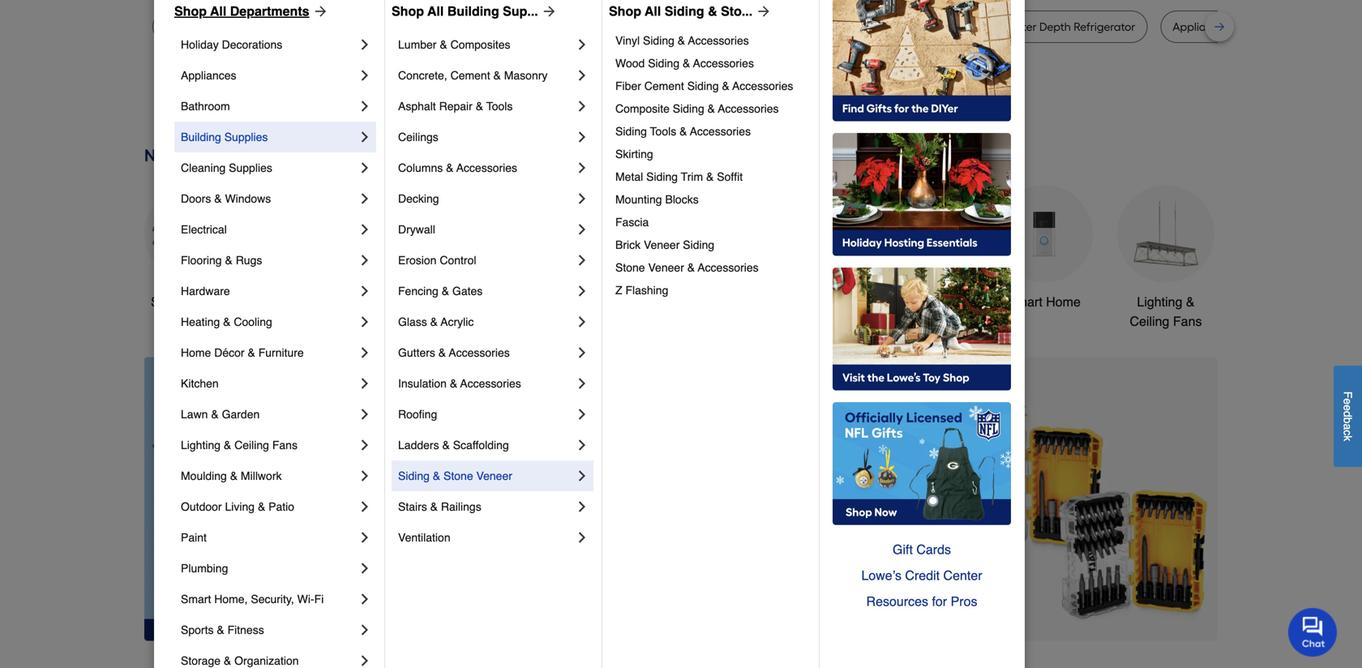 Task type: vqa. For each thing, say whether or not it's contained in the screenshot.
Adult
no



Task type: describe. For each thing, give the bounding box(es) containing it.
columns
[[398, 161, 443, 174]]

0 vertical spatial lighting & ceiling fans
[[1130, 294, 1202, 329]]

shop for shop all building sup...
[[392, 4, 424, 19]]

metal siding trim & soffit
[[616, 170, 743, 183]]

chevron right image for lawn & garden
[[357, 406, 373, 423]]

siding up mounting blocks
[[646, 170, 678, 183]]

chevron right image for siding & stone veneer
[[574, 468, 590, 484]]

ge for ge profile refrigerator
[[381, 20, 396, 34]]

chevron right image for holiday decorations
[[357, 36, 373, 53]]

christmas
[[529, 294, 587, 309]]

chevron right image for stairs & railings
[[574, 499, 590, 515]]

siding up composite siding & accessories
[[687, 79, 719, 92]]

decking
[[398, 192, 439, 205]]

arrow right image for shop all siding & sto...
[[753, 3, 772, 19]]

lowe's credit center link
[[833, 563, 1011, 589]]

chevron right image for outdoor living & patio
[[357, 499, 373, 515]]

0 vertical spatial home
[[1046, 294, 1081, 309]]

chevron right image for concrete, cement & masonry
[[574, 67, 590, 84]]

0 horizontal spatial building
[[181, 131, 221, 144]]

siding tools & accessories
[[616, 125, 751, 138]]

supplies for building supplies
[[224, 131, 268, 144]]

decorations for christmas
[[523, 314, 593, 329]]

composite
[[616, 102, 670, 115]]

tools inside 'siding tools & accessories' link
[[650, 125, 677, 138]]

siding inside "link"
[[665, 4, 704, 19]]

decorations for holiday
[[222, 38, 282, 51]]

outdoor tools & equipment
[[755, 294, 848, 329]]

holiday hosting essentials. image
[[833, 133, 1011, 256]]

chevron right image for insulation & accessories
[[574, 375, 590, 392]]

0 horizontal spatial lighting & ceiling fans
[[181, 439, 298, 452]]

lowe's credit center
[[862, 568, 983, 583]]

chevron right image for ceilings
[[574, 129, 590, 145]]

all for siding
[[645, 4, 661, 19]]

appliance package
[[1173, 20, 1273, 34]]

security,
[[251, 593, 294, 606]]

tools inside asphalt repair & tools "link"
[[486, 100, 513, 113]]

1 e from the top
[[1342, 398, 1355, 405]]

christmas decorations link
[[509, 185, 607, 331]]

ceilings link
[[398, 122, 574, 152]]

scroll to item #2 image
[[781, 612, 820, 618]]

shop all building sup...
[[392, 4, 538, 19]]

wood
[[616, 57, 645, 70]]

f
[[1342, 391, 1355, 398]]

ge profile
[[811, 20, 861, 34]]

smart home, security, wi-fi link
[[181, 584, 357, 615]]

fencing & gates
[[398, 285, 483, 298]]

profile for ge profile refrigerator
[[398, 20, 430, 34]]

siding up "skirting"
[[616, 125, 647, 138]]

french door refrigerator
[[532, 20, 659, 34]]

hardware link
[[181, 276, 357, 307]]

vinyl
[[616, 34, 640, 47]]

2 vertical spatial veneer
[[476, 470, 512, 483]]

wood siding & accessories link
[[616, 52, 808, 75]]

french
[[532, 20, 567, 34]]

skirting link
[[616, 143, 808, 165]]

brick
[[616, 238, 641, 251]]

doors
[[181, 192, 211, 205]]

columns & accessories link
[[398, 152, 574, 183]]

chevron right image for hardware
[[357, 283, 373, 299]]

metal
[[616, 170, 643, 183]]

b
[[1342, 417, 1355, 424]]

concrete, cement & masonry link
[[398, 60, 574, 91]]

f e e d b a c k
[[1342, 391, 1355, 441]]

holiday decorations link
[[181, 29, 357, 60]]

plumbing link
[[181, 553, 357, 584]]

storage & organization
[[181, 654, 299, 667]]

resources for pros
[[867, 594, 978, 609]]

lumber & composites link
[[398, 29, 574, 60]]

furniture
[[258, 346, 304, 359]]

glass & acrylic
[[398, 315, 474, 328]]

insulation & accessories
[[398, 377, 521, 390]]

chevron right image for storage & organization
[[357, 653, 373, 668]]

find gifts for the diyer. image
[[833, 0, 1011, 122]]

fi
[[314, 593, 324, 606]]

chevron right image for gutters & accessories
[[574, 345, 590, 361]]

supplies for cleaning supplies
[[229, 161, 272, 174]]

chevron right image for ventilation
[[574, 530, 590, 546]]

chevron right image for doors & windows
[[357, 191, 373, 207]]

décor
[[214, 346, 245, 359]]

0 vertical spatial bathroom link
[[181, 91, 357, 122]]

resources
[[867, 594, 929, 609]]

faucets
[[680, 294, 726, 309]]

wi-
[[297, 593, 314, 606]]

chevron right image for appliances
[[357, 67, 373, 84]]

asphalt repair & tools link
[[398, 91, 574, 122]]

gates
[[452, 285, 483, 298]]

tools inside outdoor tools & equipment
[[805, 294, 835, 309]]

appliances
[[181, 69, 236, 82]]

glass
[[398, 315, 427, 328]]

home,
[[214, 593, 248, 606]]

chevron right image for electrical
[[357, 221, 373, 238]]

erosion control link
[[398, 245, 574, 276]]

ladders
[[398, 439, 439, 452]]

chevron right image for lighting & ceiling fans
[[357, 437, 373, 453]]

accessories up 'siding tools & accessories' link
[[718, 102, 779, 115]]

stone inside siding & stone veneer link
[[444, 470, 473, 483]]

ventilation
[[398, 531, 451, 544]]

acrylic
[[441, 315, 474, 328]]

ge profile refrigerator
[[381, 20, 495, 34]]

gift cards
[[893, 542, 951, 557]]

lowe's
[[862, 568, 902, 583]]

outdoor for outdoor living & patio
[[181, 500, 222, 513]]

chevron right image for decking
[[574, 191, 590, 207]]

ge for ge profile
[[811, 20, 826, 34]]

for
[[932, 594, 947, 609]]

scaffolding
[[453, 439, 509, 452]]

chevron right image for ladders & scaffolding
[[574, 437, 590, 453]]

appliances link
[[181, 60, 357, 91]]

windows
[[225, 192, 271, 205]]

accessories inside "link"
[[460, 377, 521, 390]]

accessories up wood siding & accessories link on the top
[[688, 34, 749, 47]]

arrow left image
[[446, 499, 462, 515]]

stairs & railings link
[[398, 491, 574, 522]]

0 horizontal spatial lighting & ceiling fans link
[[181, 430, 357, 461]]

chevron right image for fencing & gates
[[574, 283, 590, 299]]

chevron right image for kitchen
[[357, 375, 373, 392]]

kitchen for kitchen faucets
[[633, 294, 676, 309]]

masonry
[[504, 69, 548, 82]]

fiber cement siding & accessories link
[[616, 75, 808, 97]]

chevron right image for flooring & rugs
[[357, 252, 373, 268]]

outdoor for outdoor tools & equipment
[[755, 294, 802, 309]]

holiday
[[181, 38, 219, 51]]

vinyl siding & accessories
[[616, 34, 749, 47]]

shop all deals link
[[144, 185, 242, 312]]

appliance
[[1173, 20, 1225, 34]]

brick veneer siding
[[616, 238, 715, 251]]

deals
[[202, 294, 235, 309]]

mounting
[[616, 193, 662, 206]]

all for departments
[[210, 4, 227, 19]]

chevron right image for roofing
[[574, 406, 590, 423]]

tools link
[[388, 185, 485, 312]]

lighting inside lighting & ceiling fans
[[1137, 294, 1183, 309]]

shop all deals
[[151, 294, 235, 309]]

fencing
[[398, 285, 439, 298]]

tools inside tools link
[[421, 294, 451, 309]]

hardware
[[181, 285, 230, 298]]



Task type: locate. For each thing, give the bounding box(es) containing it.
a
[[1342, 424, 1355, 430]]

chevron right image for building supplies
[[357, 129, 373, 145]]

chevron right image
[[357, 67, 373, 84], [357, 98, 373, 114], [574, 98, 590, 114], [574, 129, 590, 145], [357, 221, 373, 238], [574, 252, 590, 268], [574, 283, 590, 299], [357, 314, 373, 330], [357, 375, 373, 392], [574, 375, 590, 392], [357, 406, 373, 423], [574, 406, 590, 423], [357, 560, 373, 577], [357, 622, 373, 638], [357, 653, 373, 668]]

chevron right image for lumber & composites
[[574, 36, 590, 53]]

1 horizontal spatial lighting
[[1137, 294, 1183, 309]]

siding
[[665, 4, 704, 19], [643, 34, 675, 47], [648, 57, 680, 70], [687, 79, 719, 92], [673, 102, 705, 115], [616, 125, 647, 138], [646, 170, 678, 183], [683, 238, 715, 251], [398, 470, 430, 483]]

roofing link
[[398, 399, 574, 430]]

kitchen up lawn
[[181, 377, 219, 390]]

1 horizontal spatial shop
[[392, 4, 424, 19]]

0 horizontal spatial stone
[[444, 470, 473, 483]]

all up heating
[[184, 294, 198, 309]]

1 vertical spatial building
[[181, 131, 221, 144]]

shop up vinyl
[[609, 4, 641, 19]]

0 vertical spatial smart
[[1008, 294, 1043, 309]]

1 horizontal spatial bathroom
[[895, 294, 951, 309]]

moulding & millwork
[[181, 470, 282, 483]]

accessories down brick veneer siding link
[[698, 261, 759, 274]]

siding up vinyl siding & accessories
[[665, 4, 704, 19]]

3 shop from the left
[[609, 4, 641, 19]]

lawn & garden link
[[181, 399, 357, 430]]

smart home, security, wi-fi
[[181, 593, 324, 606]]

1 horizontal spatial kitchen
[[633, 294, 676, 309]]

0 horizontal spatial smart
[[181, 593, 211, 606]]

siding tools & accessories link
[[616, 120, 808, 143]]

depth
[[1040, 20, 1071, 34]]

arrow right image up holiday decorations link
[[309, 3, 329, 19]]

chevron right image
[[357, 36, 373, 53], [574, 36, 590, 53], [574, 67, 590, 84], [357, 129, 373, 145], [357, 160, 373, 176], [574, 160, 590, 176], [357, 191, 373, 207], [574, 191, 590, 207], [574, 221, 590, 238], [357, 252, 373, 268], [357, 283, 373, 299], [574, 314, 590, 330], [357, 345, 373, 361], [574, 345, 590, 361], [357, 437, 373, 453], [574, 437, 590, 453], [357, 468, 373, 484], [574, 468, 590, 484], [357, 499, 373, 515], [574, 499, 590, 515], [357, 530, 373, 546], [574, 530, 590, 546], [357, 591, 373, 607]]

siding right vinyl
[[643, 34, 675, 47]]

0 horizontal spatial bathroom
[[181, 100, 230, 113]]

outdoor down moulding
[[181, 500, 222, 513]]

lawn & garden
[[181, 408, 260, 421]]

refrigerator right depth
[[1074, 20, 1136, 34]]

0 vertical spatial decorations
[[222, 38, 282, 51]]

0 horizontal spatial lighting
[[181, 439, 221, 452]]

veneer down brick veneer siding
[[648, 261, 684, 274]]

door
[[570, 20, 594, 34]]

1 vertical spatial stone
[[444, 470, 473, 483]]

organization
[[234, 654, 299, 667]]

erosion
[[398, 254, 437, 267]]

1 vertical spatial bathroom
[[895, 294, 951, 309]]

0 horizontal spatial kitchen
[[181, 377, 219, 390]]

cleaning supplies link
[[181, 152, 357, 183]]

credit
[[905, 568, 940, 583]]

counter depth refrigerator
[[995, 20, 1136, 34]]

chevron right image for home décor & furniture
[[357, 345, 373, 361]]

accessories down composite siding & accessories link
[[690, 125, 751, 138]]

0 horizontal spatial arrow right image
[[538, 3, 558, 19]]

arrow right image up vinyl siding & accessories link at top
[[753, 3, 772, 19]]

tools up equipment
[[805, 294, 835, 309]]

ceilings
[[398, 131, 439, 144]]

refrigerator for ge profile refrigerator
[[433, 20, 495, 34]]

1 profile from the left
[[398, 20, 430, 34]]

flooring
[[181, 254, 222, 267]]

new deals every day during 25 days of deals image
[[144, 142, 1218, 169]]

drywall link
[[398, 214, 574, 245]]

1 horizontal spatial outdoor
[[755, 294, 802, 309]]

0 vertical spatial veneer
[[644, 238, 680, 251]]

0 vertical spatial bathroom
[[181, 100, 230, 113]]

repair
[[439, 100, 473, 113]]

1 vertical spatial bathroom link
[[874, 185, 972, 312]]

chevron right image for paint
[[357, 530, 373, 546]]

f e e d b a c k button
[[1334, 366, 1362, 467]]

arrow right image
[[538, 3, 558, 19], [1188, 499, 1204, 515]]

1 vertical spatial lighting
[[181, 439, 221, 452]]

shop
[[174, 4, 207, 19], [392, 4, 424, 19], [609, 4, 641, 19]]

accessories down vinyl siding & accessories link at top
[[693, 57, 754, 70]]

1 ge from the left
[[381, 20, 396, 34]]

0 vertical spatial ceiling
[[1130, 314, 1170, 329]]

chevron right image for glass & acrylic
[[574, 314, 590, 330]]

1 horizontal spatial profile
[[829, 20, 861, 34]]

building up cleaning
[[181, 131, 221, 144]]

refrigerator down shop all building sup...
[[433, 20, 495, 34]]

chevron right image for columns & accessories
[[574, 160, 590, 176]]

0 vertical spatial fans
[[1173, 314, 1202, 329]]

0 horizontal spatial bathroom link
[[181, 91, 357, 122]]

home décor & furniture link
[[181, 337, 357, 368]]

outdoor tools & equipment link
[[753, 185, 850, 331]]

tools up ceilings "link"
[[486, 100, 513, 113]]

supplies up the "cleaning supplies"
[[224, 131, 268, 144]]

all up "holiday decorations"
[[210, 4, 227, 19]]

smart for smart home, security, wi-fi
[[181, 593, 211, 606]]

1 vertical spatial fans
[[272, 439, 298, 452]]

1 horizontal spatial building
[[447, 4, 499, 19]]

0 horizontal spatial refrigerator
[[433, 20, 495, 34]]

0 horizontal spatial arrow right image
[[309, 3, 329, 19]]

z flashing
[[616, 284, 669, 297]]

1 vertical spatial ceiling
[[235, 439, 269, 452]]

2 profile from the left
[[829, 20, 861, 34]]

k
[[1342, 436, 1355, 441]]

bathroom
[[181, 100, 230, 113], [895, 294, 951, 309]]

veneer right brick
[[644, 238, 680, 251]]

0 horizontal spatial shop
[[174, 4, 207, 19]]

2 e from the top
[[1342, 405, 1355, 411]]

kitchen link
[[181, 368, 357, 399]]

garden
[[222, 408, 260, 421]]

shop all departments link
[[174, 2, 329, 21]]

siding & stone veneer
[[398, 470, 512, 483]]

refrigerator for french door refrigerator
[[597, 20, 659, 34]]

stone down brick
[[616, 261, 645, 274]]

accessories up decking link
[[457, 161, 517, 174]]

veneer for stone
[[648, 261, 684, 274]]

shop these last-minute gifts. $99 or less. quantities are limited and won't last. image
[[144, 357, 406, 641]]

cement down wood siding & accessories
[[645, 79, 684, 92]]

& inside outdoor tools & equipment
[[839, 294, 848, 309]]

storage & organization link
[[181, 646, 357, 668]]

outdoor up equipment
[[755, 294, 802, 309]]

glass & acrylic link
[[398, 307, 574, 337]]

fascia link
[[616, 211, 808, 234]]

smart
[[1008, 294, 1043, 309], [181, 593, 211, 606]]

1 vertical spatial outdoor
[[181, 500, 222, 513]]

accessories up composite siding & accessories link
[[733, 79, 794, 92]]

0 vertical spatial arrow right image
[[538, 3, 558, 19]]

accessories
[[688, 34, 749, 47], [693, 57, 754, 70], [733, 79, 794, 92], [718, 102, 779, 115], [690, 125, 751, 138], [457, 161, 517, 174], [698, 261, 759, 274], [449, 346, 510, 359], [460, 377, 521, 390]]

1 shop from the left
[[174, 4, 207, 19]]

shop for shop all siding & sto...
[[609, 4, 641, 19]]

e up b
[[1342, 405, 1355, 411]]

2 arrow right image from the left
[[753, 3, 772, 19]]

visit the lowe's toy shop. image
[[833, 268, 1011, 391]]

2 ge from the left
[[811, 20, 826, 34]]

shop all siding & sto...
[[609, 4, 753, 19]]

siding up stone veneer & accessories
[[683, 238, 715, 251]]

1 horizontal spatial lighting & ceiling fans
[[1130, 294, 1202, 329]]

1 horizontal spatial home
[[1046, 294, 1081, 309]]

1 horizontal spatial arrow right image
[[1188, 499, 1204, 515]]

veneer
[[644, 238, 680, 251], [648, 261, 684, 274], [476, 470, 512, 483]]

3 refrigerator from the left
[[1074, 20, 1136, 34]]

veneer for brick
[[644, 238, 680, 251]]

rugs
[[236, 254, 262, 267]]

0 horizontal spatial home
[[181, 346, 211, 359]]

chevron right image for bathroom
[[357, 98, 373, 114]]

sto...
[[721, 4, 753, 19]]

lumber
[[398, 38, 437, 51]]

stone up the railings
[[444, 470, 473, 483]]

decking link
[[398, 183, 574, 214]]

up to 50 percent off select tools and accessories. image
[[432, 357, 1218, 641]]

kitchen faucets
[[633, 294, 726, 309]]

cleaning supplies
[[181, 161, 272, 174]]

siding down vinyl siding & accessories
[[648, 57, 680, 70]]

0 vertical spatial lighting & ceiling fans link
[[1118, 185, 1215, 331]]

home
[[1046, 294, 1081, 309], [181, 346, 211, 359]]

shop inside "link"
[[609, 4, 641, 19]]

all for deals
[[184, 294, 198, 309]]

chevron right image for smart home, security, wi-fi
[[357, 591, 373, 607]]

0 horizontal spatial cement
[[451, 69, 490, 82]]

fiber cement siding & accessories
[[616, 79, 794, 92]]

arrow right image inside shop all departments link
[[309, 3, 329, 19]]

gutters & accessories
[[398, 346, 510, 359]]

2 horizontal spatial shop
[[609, 4, 641, 19]]

chevron right image for moulding & millwork
[[357, 468, 373, 484]]

cement for fiber
[[645, 79, 684, 92]]

kitchen inside "link"
[[633, 294, 676, 309]]

0 horizontal spatial ge
[[381, 20, 396, 34]]

all for building
[[428, 4, 444, 19]]

1 horizontal spatial ge
[[811, 20, 826, 34]]

1 vertical spatial lighting & ceiling fans link
[[181, 430, 357, 461]]

wood siding & accessories
[[616, 57, 754, 70]]

cement for concrete,
[[451, 69, 490, 82]]

1 refrigerator from the left
[[433, 20, 495, 34]]

1 vertical spatial kitchen
[[181, 377, 219, 390]]

chevron right image for cleaning supplies
[[357, 160, 373, 176]]

supplies up windows
[[229, 161, 272, 174]]

siding up siding tools & accessories
[[673, 102, 705, 115]]

0 vertical spatial stone
[[616, 261, 645, 274]]

chevron right image for asphalt repair & tools
[[574, 98, 590, 114]]

moulding & millwork link
[[181, 461, 357, 491]]

1 horizontal spatial cement
[[645, 79, 684, 92]]

kitchen for kitchen
[[181, 377, 219, 390]]

siding up stairs
[[398, 470, 430, 483]]

2 shop from the left
[[392, 4, 424, 19]]

veneer down 'ladders & scaffolding' link
[[476, 470, 512, 483]]

0 horizontal spatial decorations
[[222, 38, 282, 51]]

1 vertical spatial home
[[181, 346, 211, 359]]

lowe's wishes you and your family a happy hanukkah. image
[[144, 85, 1218, 126]]

2 refrigerator from the left
[[597, 20, 659, 34]]

smart for smart home
[[1008, 294, 1043, 309]]

insulation
[[398, 377, 447, 390]]

profile for ge profile
[[829, 20, 861, 34]]

all up vinyl siding & accessories
[[645, 4, 661, 19]]

0 horizontal spatial outdoor
[[181, 500, 222, 513]]

ceiling
[[1130, 314, 1170, 329], [235, 439, 269, 452]]

building supplies
[[181, 131, 268, 144]]

& inside lighting & ceiling fans
[[1186, 294, 1195, 309]]

building supplies link
[[181, 122, 357, 152]]

stone veneer & accessories
[[616, 261, 759, 274]]

cards
[[917, 542, 951, 557]]

1 vertical spatial decorations
[[523, 314, 593, 329]]

2 horizontal spatial refrigerator
[[1074, 20, 1136, 34]]

1 horizontal spatial lighting & ceiling fans link
[[1118, 185, 1215, 331]]

concrete,
[[398, 69, 447, 82]]

accessories up roofing link
[[460, 377, 521, 390]]

d
[[1342, 411, 1355, 417]]

arrow right image
[[309, 3, 329, 19], [753, 3, 772, 19]]

home décor & furniture
[[181, 346, 304, 359]]

0 horizontal spatial profile
[[398, 20, 430, 34]]

building up composites
[[447, 4, 499, 19]]

composite siding & accessories
[[616, 102, 779, 115]]

0 vertical spatial kitchen
[[633, 294, 676, 309]]

1 horizontal spatial ceiling
[[1130, 314, 1170, 329]]

smart home link
[[996, 185, 1093, 312]]

1 vertical spatial supplies
[[229, 161, 272, 174]]

ladders & scaffolding
[[398, 439, 509, 452]]

1 horizontal spatial smart
[[1008, 294, 1043, 309]]

stairs & railings
[[398, 500, 481, 513]]

chevron right image for drywall
[[574, 221, 590, 238]]

refrigerator for counter depth refrigerator
[[1074, 20, 1136, 34]]

refrigerator
[[433, 20, 495, 34], [597, 20, 659, 34], [1074, 20, 1136, 34]]

plumbing
[[181, 562, 228, 575]]

1 vertical spatial veneer
[[648, 261, 684, 274]]

cooling
[[234, 315, 272, 328]]

refrigerator up vinyl
[[597, 20, 659, 34]]

0 horizontal spatial fans
[[272, 439, 298, 452]]

1 vertical spatial smart
[[181, 593, 211, 606]]

outdoor inside outdoor tools & equipment
[[755, 294, 802, 309]]

sup...
[[503, 4, 538, 19]]

kitchen right z
[[633, 294, 676, 309]]

0 vertical spatial lighting
[[1137, 294, 1183, 309]]

ceiling inside lighting & ceiling fans
[[1130, 314, 1170, 329]]

shop up 'holiday'
[[174, 4, 207, 19]]

0 horizontal spatial ceiling
[[235, 439, 269, 452]]

brick veneer siding link
[[616, 234, 808, 256]]

1 horizontal spatial arrow right image
[[753, 3, 772, 19]]

lumber & composites
[[398, 38, 511, 51]]

1 arrow right image from the left
[[309, 3, 329, 19]]

tools up 'glass & acrylic' at the left of the page
[[421, 294, 451, 309]]

holiday decorations
[[181, 38, 282, 51]]

stone veneer & accessories link
[[616, 256, 808, 279]]

resources for pros link
[[833, 589, 1011, 615]]

1 horizontal spatial fans
[[1173, 314, 1202, 329]]

departments
[[230, 4, 309, 19]]

all up the "ge profile refrigerator"
[[428, 4, 444, 19]]

0 vertical spatial building
[[447, 4, 499, 19]]

0 vertical spatial outdoor
[[755, 294, 802, 309]]

chevron right image for plumbing
[[357, 560, 373, 577]]

cement down composites
[[451, 69, 490, 82]]

arrow right image inside shop all building sup... link
[[538, 3, 558, 19]]

1 horizontal spatial decorations
[[523, 314, 593, 329]]

1 vertical spatial lighting & ceiling fans
[[181, 439, 298, 452]]

fencing & gates link
[[398, 276, 574, 307]]

1 horizontal spatial bathroom link
[[874, 185, 972, 312]]

composite siding & accessories link
[[616, 97, 808, 120]]

1 horizontal spatial stone
[[616, 261, 645, 274]]

1 horizontal spatial refrigerator
[[597, 20, 659, 34]]

chevron right image for sports & fitness
[[357, 622, 373, 638]]

shop up the "ge profile refrigerator"
[[392, 4, 424, 19]]

arrow right image inside shop all siding & sto... "link"
[[753, 3, 772, 19]]

officially licensed n f l gifts. shop now. image
[[833, 402, 1011, 526]]

0 vertical spatial supplies
[[224, 131, 268, 144]]

e up d
[[1342, 398, 1355, 405]]

1 vertical spatial arrow right image
[[1188, 499, 1204, 515]]

columns & accessories
[[398, 161, 517, 174]]

chevron right image for heating & cooling
[[357, 314, 373, 330]]

all inside "link"
[[645, 4, 661, 19]]

drywall
[[398, 223, 435, 236]]

christmas decorations
[[523, 294, 593, 329]]

decorations down christmas
[[523, 314, 593, 329]]

stone inside stone veneer & accessories link
[[616, 261, 645, 274]]

shop for shop all departments
[[174, 4, 207, 19]]

tools up new deals every day during 25 days of deals "image"
[[650, 125, 677, 138]]

shop all departments
[[174, 4, 309, 19]]

z flashing link
[[616, 279, 808, 302]]

decorations down shop all departments link
[[222, 38, 282, 51]]

roofing
[[398, 408, 437, 421]]

pros
[[951, 594, 978, 609]]

chevron right image for erosion control
[[574, 252, 590, 268]]

arrow right image for shop all departments
[[309, 3, 329, 19]]

accessories up insulation & accessories "link"
[[449, 346, 510, 359]]

chat invite button image
[[1289, 608, 1338, 657]]



